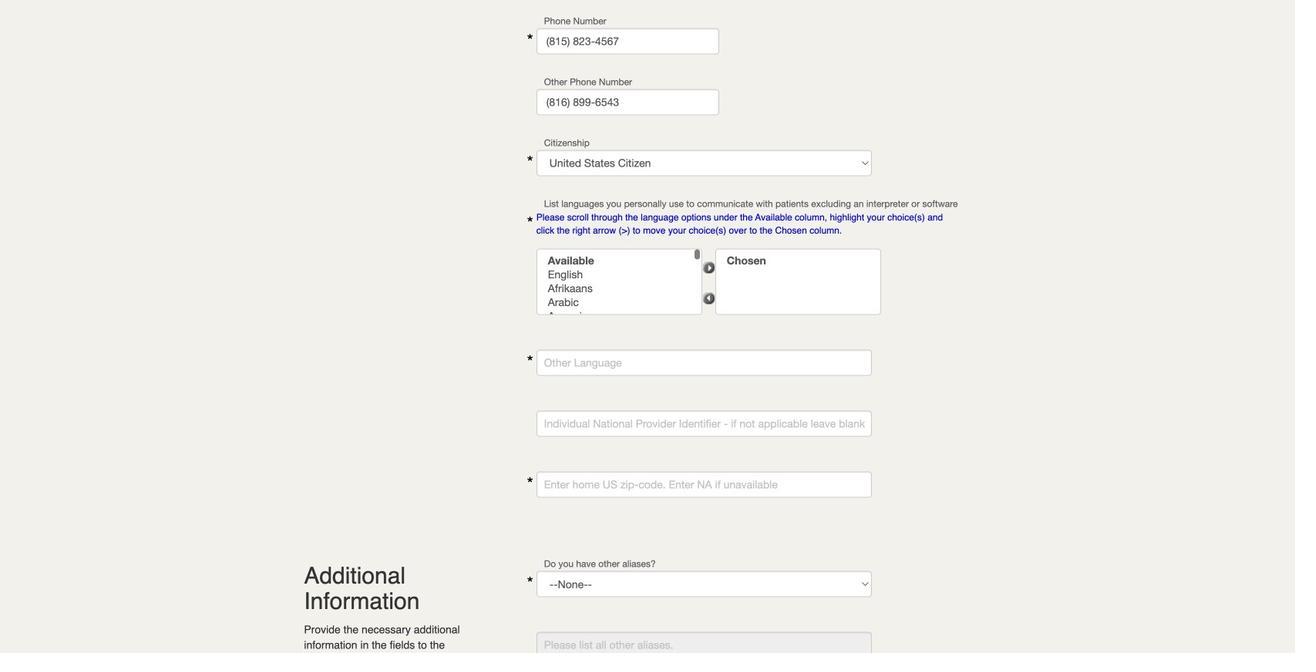 Task type: vqa. For each thing, say whether or not it's contained in the screenshot.
3rd The Ever from the bottom of the page
no



Task type: locate. For each thing, give the bounding box(es) containing it.
None text field
[[537, 28, 720, 54], [537, 89, 720, 115], [537, 472, 872, 498], [537, 28, 720, 54], [537, 89, 720, 115], [537, 472, 872, 498]]

remove image
[[702, 292, 716, 305]]

add image
[[702, 261, 716, 274]]

None text field
[[537, 350, 872, 376], [537, 411, 872, 437], [537, 350, 872, 376], [537, 411, 872, 437]]



